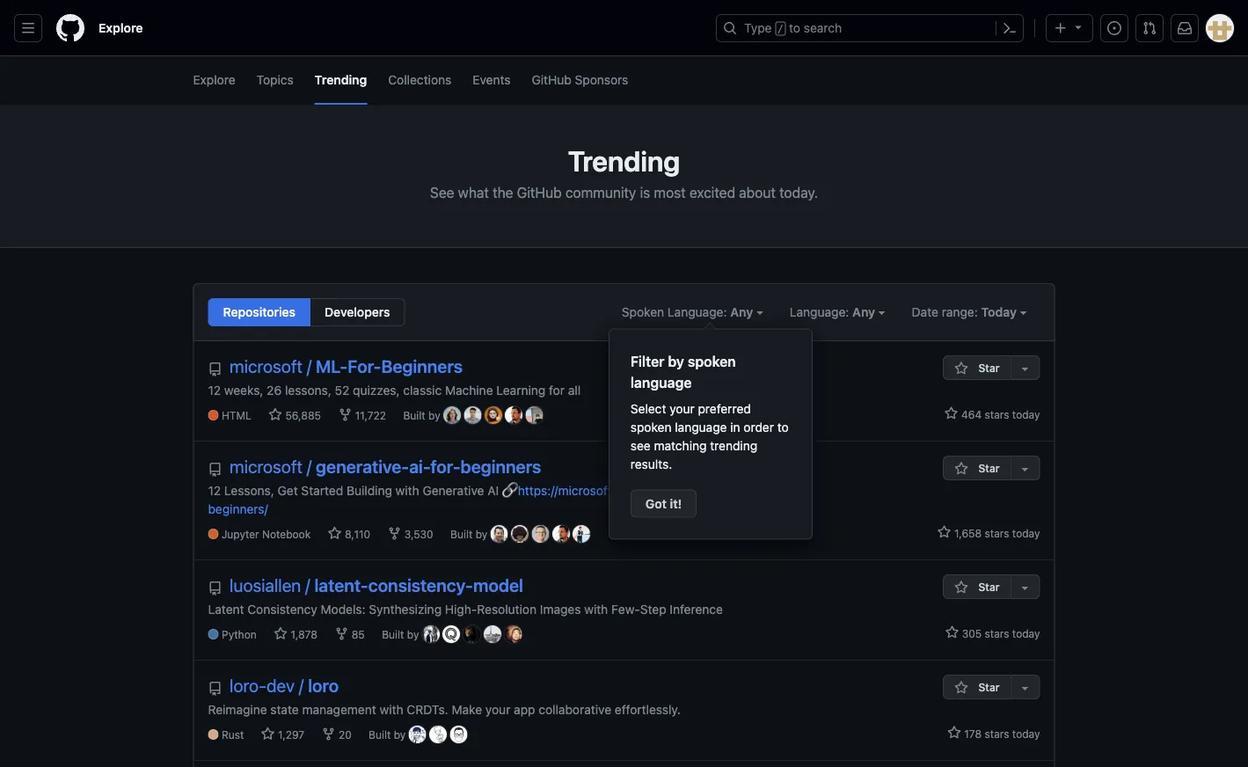 Task type: vqa. For each thing, say whether or not it's contained in the screenshot.
Built by
yes



Task type: locate. For each thing, give the bounding box(es) containing it.
https://microsoft.github.io/generative-
[[518, 483, 735, 498]]

star image left 1,658
[[938, 525, 952, 540]]

1 horizontal spatial fork image
[[338, 408, 352, 422]]

1 vertical spatial explore link
[[193, 56, 236, 105]]

fork image
[[388, 527, 402, 541], [335, 627, 349, 641]]

trending element
[[208, 298, 405, 327]]

0 horizontal spatial ai-
[[409, 456, 431, 477]]

spoken inside select your preferred spoken language in order to see matching trending results.
[[631, 420, 672, 435]]

1 horizontal spatial ai-
[[735, 483, 750, 498]]

explore link left the topics link
[[193, 56, 236, 105]]

star for for-
[[979, 462, 1000, 474]]

star left add this repository to a list icon
[[979, 581, 1000, 593]]

0 horizontal spatial explore link
[[92, 14, 150, 42]]

trending up is
[[568, 144, 680, 178]]

today for beginners
[[1013, 408, 1041, 421]]

star image for latent-consistency-model
[[955, 581, 969, 595]]

repo image up html
[[208, 363, 222, 377]]

52
[[335, 383, 350, 397]]

12 left weeks, at the left
[[208, 383, 221, 397]]

56,885
[[283, 410, 321, 422]]

collaborative
[[539, 702, 612, 717]]

1 horizontal spatial your
[[670, 402, 695, 416]]

fork image inside 11,722 link
[[338, 408, 352, 422]]

your left the app
[[486, 702, 511, 717]]

built down "classic"
[[403, 410, 426, 422]]

1 horizontal spatial spoken
[[688, 353, 736, 370]]

explore
[[99, 21, 143, 35], [193, 72, 236, 87]]

@mjpyeon image
[[463, 626, 481, 643]]

today for for-
[[1013, 527, 1041, 540]]

with
[[396, 483, 420, 498], [585, 602, 608, 617], [380, 702, 404, 717]]

0 horizontal spatial spoken
[[631, 420, 672, 435]]

2 language: from the left
[[790, 305, 850, 319]]

12
[[208, 383, 221, 397], [208, 483, 221, 498]]

with left crdts.
[[380, 702, 404, 717]]

developers link
[[310, 298, 405, 327]]

3 star from the top
[[979, 581, 1000, 593]]

trending
[[710, 439, 758, 453]]

plus image
[[1054, 21, 1069, 35]]

state
[[271, 702, 299, 717]]

add this repository to a list image
[[1019, 362, 1033, 376], [1019, 462, 1033, 476], [1019, 681, 1033, 695]]

collections
[[388, 72, 452, 87]]

luosiallen / latent-consistency-model
[[230, 575, 524, 596]]

1 repo image from the top
[[208, 463, 222, 477]]

any left the date
[[853, 305, 876, 319]]

today
[[982, 305, 1017, 319]]

today up add this repository to a list icon
[[1013, 527, 1041, 540]]

/ right dev
[[299, 676, 304, 696]]

star image down consistency
[[274, 627, 288, 641]]

for- up the "generative"
[[431, 456, 461, 477]]

3 stars from the top
[[985, 628, 1010, 640]]

178
[[965, 728, 982, 740]]

today
[[1013, 408, 1041, 421], [1013, 527, 1041, 540], [1013, 628, 1041, 640], [1013, 728, 1041, 740]]

1 star from the top
[[979, 362, 1000, 374]]

for-
[[431, 456, 461, 477], [750, 483, 771, 498]]

1 vertical spatial github
[[517, 184, 562, 201]]

star image for ml-for-beginners
[[955, 362, 969, 376]]

stars right 1,658
[[985, 527, 1010, 540]]

@hereje image
[[464, 407, 482, 424]]

by for for-
[[476, 529, 488, 541]]

trending
[[315, 72, 367, 87], [568, 144, 680, 178]]

fork image inside 85 link
[[335, 627, 349, 641]]

to inside select your preferred spoken language in order to see matching trending results.
[[778, 420, 789, 435]]

2 add this repository to a list image from the top
[[1019, 462, 1033, 476]]

star image up 464
[[955, 362, 969, 376]]

1 vertical spatial @softchris image
[[553, 525, 570, 543]]

for- down trending
[[750, 483, 771, 498]]

12 weeks, 26 lessons, 52 quizzes, classic machine learning for all
[[208, 383, 581, 397]]

today right 464
[[1013, 408, 1041, 421]]

0 vertical spatial microsoft
[[230, 356, 303, 377]]

/
[[778, 23, 784, 35], [307, 356, 312, 377], [307, 456, 312, 477], [305, 575, 310, 596], [299, 676, 304, 696]]

stars for model
[[985, 628, 1010, 640]]

star image down state
[[261, 728, 275, 742]]

github left the sponsors
[[532, 72, 572, 87]]

1 horizontal spatial any
[[853, 305, 876, 319]]

star image inside 8,110 'link'
[[328, 527, 342, 541]]

built for loro
[[369, 729, 391, 742]]

by left @luosiallen icon on the bottom left
[[407, 629, 419, 641]]

/ inside type / to search
[[778, 23, 784, 35]]

0 vertical spatial your
[[670, 402, 695, 416]]

high-
[[445, 602, 477, 617]]

3,530 link
[[388, 527, 434, 543]]

star image for 1,297
[[261, 728, 275, 742]]

building
[[347, 483, 392, 498]]

built left @john0isaac icon
[[451, 529, 473, 541]]

0 horizontal spatial your
[[486, 702, 511, 717]]

2 microsoft from the top
[[230, 456, 303, 477]]

lessons,
[[224, 483, 274, 498]]

fork image down models: at bottom
[[335, 627, 349, 641]]

star image down 464
[[955, 462, 969, 476]]

by left @jlooper image
[[429, 410, 441, 422]]

star button for model
[[944, 575, 1011, 599]]

1 horizontal spatial explore
[[193, 72, 236, 87]]

1 vertical spatial add this repository to a list image
[[1019, 462, 1033, 476]]

2 12 from the top
[[208, 483, 221, 498]]

built by down 'synthesizing'
[[382, 629, 422, 641]]

1 vertical spatial spoken
[[631, 420, 672, 435]]

range:
[[942, 305, 979, 319]]

spoken
[[622, 305, 665, 319]]

0 vertical spatial trending
[[315, 72, 367, 87]]

built right 20 at the left bottom of the page
[[369, 729, 391, 742]]

0 vertical spatial spoken
[[688, 353, 736, 370]]

fork image down management
[[322, 728, 336, 742]]

0 vertical spatial @softchris image
[[505, 407, 523, 424]]

@softchris image
[[505, 407, 523, 424], [553, 525, 570, 543]]

stars right 464
[[985, 408, 1010, 421]]

reimagine
[[208, 702, 267, 717]]

by
[[668, 353, 685, 370], [429, 410, 441, 422], [476, 529, 488, 541], [407, 629, 419, 641], [394, 729, 406, 742]]

github
[[532, 72, 572, 87], [517, 184, 562, 201]]

fork image
[[338, 408, 352, 422], [322, 728, 336, 742]]

1 vertical spatial fork image
[[322, 728, 336, 742]]

star image
[[945, 407, 959, 421], [269, 408, 283, 422], [955, 462, 969, 476], [938, 525, 952, 540], [946, 626, 960, 640], [274, 627, 288, 641], [261, 728, 275, 742]]

0 vertical spatial add this repository to a list image
[[1019, 362, 1033, 376]]

star image up 178
[[955, 681, 969, 695]]

built down 'synthesizing'
[[382, 629, 404, 641]]

0 vertical spatial explore link
[[92, 14, 150, 42]]

ai- up the "generative"
[[409, 456, 431, 477]]

built by down https://microsoft.github.io/generative-ai-for- beginners/
[[451, 529, 491, 541]]

built for consistency-
[[382, 629, 404, 641]]

1 horizontal spatial to
[[790, 21, 801, 35]]

3 star button from the top
[[944, 575, 1011, 599]]

fork image inside 3,530 link
[[388, 527, 402, 541]]

1 today from the top
[[1013, 408, 1041, 421]]

1 vertical spatial for-
[[750, 483, 771, 498]]

2 star from the top
[[979, 462, 1000, 474]]

star image left 305 at right bottom
[[946, 626, 960, 640]]

1 horizontal spatial @softchris image
[[553, 525, 570, 543]]

star down 464 stars today
[[979, 462, 1000, 474]]

repositories
[[223, 305, 296, 319]]

1 vertical spatial to
[[778, 420, 789, 435]]

0 horizontal spatial @softchris image
[[505, 407, 523, 424]]

ai- inside https://microsoft.github.io/generative-ai-for- beginners/
[[735, 483, 750, 498]]

0 vertical spatial 12
[[208, 383, 221, 397]]

by right filter
[[668, 353, 685, 370]]

@softchris image for microsoft / generative-ai-for-beginners
[[553, 525, 570, 543]]

star button up 305 at right bottom
[[944, 575, 1011, 599]]

today right 178
[[1013, 728, 1041, 740]]

0 vertical spatial explore
[[99, 21, 143, 35]]

1,878 link
[[274, 627, 318, 643]]

2 repo image from the top
[[208, 682, 222, 696]]

results.
[[631, 457, 673, 472]]

3 add this repository to a list image from the top
[[1019, 681, 1033, 695]]

repositories link
[[208, 298, 311, 327]]

to right order
[[778, 420, 789, 435]]

1 vertical spatial language
[[675, 420, 727, 435]]

any up filter by spoken language
[[731, 305, 754, 319]]

1 add this repository to a list image from the top
[[1019, 362, 1033, 376]]

trending for trending see what the github community is most excited about today.
[[568, 144, 680, 178]]

inference
[[670, 602, 723, 617]]

26
[[267, 383, 282, 397]]

/ for ml-for-beginners
[[307, 356, 312, 377]]

today for model
[[1013, 628, 1041, 640]]

model
[[474, 575, 524, 596]]

language up "matching"
[[675, 420, 727, 435]]

jupyter notebook
[[222, 529, 311, 541]]

0 vertical spatial fork image
[[338, 408, 352, 422]]

got it! button
[[631, 490, 697, 518]]

language
[[631, 374, 692, 391], [675, 420, 727, 435]]

by left @john0isaac icon
[[476, 529, 488, 541]]

@softchris image right @vidushi gupta 'image'
[[505, 407, 523, 424]]

github right the
[[517, 184, 562, 201]]

microsoft for microsoft / ml-for-beginners
[[230, 356, 303, 377]]

1 vertical spatial repo image
[[208, 582, 222, 596]]

@zxch3n image
[[409, 726, 427, 744]]

repo image for microsoft / ml-for-beginners
[[208, 363, 222, 377]]

app
[[514, 702, 536, 717]]

2 star button from the top
[[944, 456, 1011, 481]]

any
[[731, 305, 754, 319], [853, 305, 876, 319]]

repo image up reimagine at the bottom
[[208, 682, 222, 696]]

ai-
[[409, 456, 431, 477], [735, 483, 750, 498]]

1 vertical spatial ai-
[[735, 483, 750, 498]]

1,658 stars today
[[952, 527, 1041, 540]]

@softchris image left @kinfey icon
[[553, 525, 570, 543]]

by for beginners
[[429, 410, 441, 422]]

fork image down 52
[[338, 408, 352, 422]]

stars right 305 at right bottom
[[985, 628, 1010, 640]]

star button up 178
[[944, 675, 1011, 700]]

built by for for-
[[451, 529, 491, 541]]

explore right homepage image
[[99, 21, 143, 35]]

repo image up the beginners/
[[208, 463, 222, 477]]

1 horizontal spatial fork image
[[388, 527, 402, 541]]

microsoft up 26 on the left of page
[[230, 356, 303, 377]]

repo image up latent
[[208, 582, 222, 596]]

/ left ml-
[[307, 356, 312, 377]]

star up 178 stars today
[[979, 681, 1000, 694]]

@minwook shin image
[[526, 407, 544, 424]]

1 vertical spatial 12
[[208, 483, 221, 498]]

1 star button from the top
[[944, 356, 1011, 380]]

fork image right 8,110
[[388, 527, 402, 541]]

microsoft up lessons,
[[230, 456, 303, 477]]

star button up 464
[[944, 356, 1011, 380]]

built by for beginners
[[403, 410, 444, 422]]

events link
[[473, 56, 511, 105]]

0 vertical spatial repo image
[[208, 463, 222, 477]]

1 vertical spatial explore
[[193, 72, 236, 87]]

repo image
[[208, 463, 222, 477], [208, 682, 222, 696]]

developers
[[325, 305, 390, 319]]

/ for generative-ai-for-beginners
[[307, 456, 312, 477]]

trending inside trending see what the github community is most excited about today.
[[568, 144, 680, 178]]

star image inside 56,885 link
[[269, 408, 283, 422]]

spoken down "select"
[[631, 420, 672, 435]]

explore link
[[92, 14, 150, 42], [193, 56, 236, 105]]

@leeeon233 image
[[430, 726, 447, 744]]

add this repository to a list image down 464 stars today
[[1019, 462, 1033, 476]]

1 horizontal spatial for-
[[750, 483, 771, 498]]

spoken
[[688, 353, 736, 370], [631, 420, 672, 435]]

dev
[[267, 676, 295, 696]]

star button down 464
[[944, 456, 1011, 481]]

0 horizontal spatial fork image
[[335, 627, 349, 641]]

85 link
[[335, 627, 365, 643]]

latent-
[[315, 575, 369, 596]]

0 horizontal spatial explore
[[99, 21, 143, 35]]

spoken up the preferred at the right bottom of the page
[[688, 353, 736, 370]]

star image down started at the left bottom
[[328, 527, 342, 541]]

0 horizontal spatial language:
[[668, 305, 727, 319]]

built
[[403, 410, 426, 422], [451, 529, 473, 541], [382, 629, 404, 641], [369, 729, 391, 742]]

star image down 26 on the left of page
[[269, 408, 283, 422]]

0 vertical spatial github
[[532, 72, 572, 87]]

1 horizontal spatial trending
[[568, 144, 680, 178]]

trending right topics
[[315, 72, 367, 87]]

today down add this repository to a list icon
[[1013, 628, 1041, 640]]

built by down "classic"
[[403, 410, 444, 422]]

effortlessly.
[[615, 702, 681, 717]]

beginners
[[382, 356, 463, 377]]

1 vertical spatial your
[[486, 702, 511, 717]]

by inside filter by spoken language
[[668, 353, 685, 370]]

repo image for loro-dev / loro
[[208, 682, 222, 696]]

stars right 178
[[985, 728, 1010, 740]]

add this repository to a list image up 464 stars today
[[1019, 362, 1033, 376]]

star for model
[[979, 581, 1000, 593]]

star image for loro
[[955, 681, 969, 695]]

explore left topics
[[193, 72, 236, 87]]

microsoft / generative-ai-for-beginners
[[230, 456, 542, 477]]

repo image
[[208, 363, 222, 377], [208, 582, 222, 596]]

@luosiallen image
[[422, 626, 440, 643]]

command palette image
[[1003, 21, 1017, 35]]

0 horizontal spatial any
[[731, 305, 754, 319]]

star image
[[955, 362, 969, 376], [328, 527, 342, 541], [955, 581, 969, 595], [955, 681, 969, 695], [948, 726, 962, 740]]

add this repository to a list image for beginners
[[1019, 362, 1033, 376]]

3 today from the top
[[1013, 628, 1041, 640]]

0 horizontal spatial trending
[[315, 72, 367, 87]]

order
[[744, 420, 775, 435]]

/ up started at the left bottom
[[307, 456, 312, 477]]

1 repo image from the top
[[208, 363, 222, 377]]

filter by spoken language
[[631, 353, 736, 391]]

star image left 464
[[945, 407, 959, 421]]

1 horizontal spatial language:
[[790, 305, 850, 319]]

@leestott image
[[532, 525, 550, 543]]

star
[[979, 362, 1000, 374], [979, 462, 1000, 474], [979, 581, 1000, 593], [979, 681, 1000, 694]]

star image inside 1,878 'link'
[[274, 627, 288, 641]]

language down filter
[[631, 374, 692, 391]]

fork image inside 20 link
[[322, 728, 336, 742]]

2 stars from the top
[[985, 527, 1010, 540]]

notebook
[[262, 529, 311, 541]]

1 vertical spatial fork image
[[335, 627, 349, 641]]

see
[[631, 439, 651, 453]]

star image up 305 at right bottom
[[955, 581, 969, 595]]

0 horizontal spatial fork image
[[322, 728, 336, 742]]

1 vertical spatial microsoft
[[230, 456, 303, 477]]

0 vertical spatial repo image
[[208, 363, 222, 377]]

ml-
[[316, 356, 348, 377]]

0 vertical spatial fork image
[[388, 527, 402, 541]]

/ for to search
[[778, 23, 784, 35]]

with down microsoft / generative-ai-for-beginners
[[396, 483, 420, 498]]

@akx image
[[505, 626, 522, 643]]

by for model
[[407, 629, 419, 641]]

by left @zxch3n image
[[394, 729, 406, 742]]

1 stars from the top
[[985, 408, 1010, 421]]

fork image for for-
[[338, 408, 352, 422]]

star image inside 1,297 link
[[261, 728, 275, 742]]

to left search
[[790, 21, 801, 35]]

1,658
[[955, 527, 982, 540]]

fork image for consistency-
[[335, 627, 349, 641]]

/ left latent-
[[305, 575, 310, 596]]

0 vertical spatial to
[[790, 21, 801, 35]]

with left few-
[[585, 602, 608, 617]]

12 lessons, get started building with generative ai 🔗
[[208, 483, 518, 498]]

topics link
[[257, 56, 294, 105]]

0 vertical spatial with
[[396, 483, 420, 498]]

your right "select"
[[670, 402, 695, 416]]

/ right type
[[778, 23, 784, 35]]

consistency
[[248, 602, 318, 617]]

1,878
[[288, 629, 318, 641]]

star up 464 stars today
[[979, 362, 1000, 374]]

2 vertical spatial add this repository to a list image
[[1019, 681, 1033, 695]]

0 vertical spatial for-
[[431, 456, 461, 477]]

latent consistency models: synthesizing high-resolution images with few-step inference
[[208, 602, 723, 617]]

11,722
[[352, 410, 386, 422]]

12 up the beginners/
[[208, 483, 221, 498]]

1 microsoft from the top
[[230, 356, 303, 377]]

preferred
[[698, 402, 751, 416]]

explore link right homepage image
[[92, 14, 150, 42]]

2 today from the top
[[1013, 527, 1041, 540]]

0 horizontal spatial to
[[778, 420, 789, 435]]

ai- down trending
[[735, 483, 750, 498]]

triangle down image
[[1072, 20, 1086, 34]]

@koreyspace image
[[511, 525, 529, 543]]

star image for 1,658 stars today
[[938, 525, 952, 540]]

1 vertical spatial repo image
[[208, 682, 222, 696]]

add this repository to a list image up 178 stars today
[[1019, 681, 1033, 695]]

1 vertical spatial with
[[585, 602, 608, 617]]

started
[[301, 483, 343, 498]]

star image for 56,885
[[269, 408, 283, 422]]

2 repo image from the top
[[208, 582, 222, 596]]

1 12 from the top
[[208, 383, 221, 397]]

is
[[640, 184, 651, 201]]

0 vertical spatial language
[[631, 374, 692, 391]]

1 vertical spatial trending
[[568, 144, 680, 178]]

sponsors
[[575, 72, 629, 87]]



Task type: describe. For each thing, give the bounding box(es) containing it.
beginners
[[461, 456, 542, 477]]

spoken inside filter by spoken language
[[688, 353, 736, 370]]

spoken language: any
[[622, 305, 757, 319]]

1 any from the left
[[731, 305, 754, 319]]

2 any from the left
[[853, 305, 876, 319]]

loro
[[308, 676, 339, 696]]

management
[[302, 702, 376, 717]]

20
[[336, 729, 352, 742]]

loro-
[[230, 676, 267, 696]]

notifications image
[[1179, 21, 1193, 35]]

85
[[349, 629, 365, 641]]

latent
[[208, 602, 244, 617]]

0 horizontal spatial for-
[[431, 456, 461, 477]]

reimagine state management with crdts. make your app collaborative effortlessly.
[[208, 702, 681, 717]]

464
[[962, 408, 982, 421]]

@chenxwh image
[[484, 626, 502, 643]]

github sponsors link
[[532, 56, 629, 105]]

trending for trending
[[315, 72, 367, 87]]

2 vertical spatial with
[[380, 702, 404, 717]]

4 stars from the top
[[985, 728, 1010, 740]]

type / to search
[[745, 21, 842, 35]]

crdts.
[[407, 702, 449, 717]]

all
[[568, 383, 581, 397]]

what
[[458, 184, 489, 201]]

464 stars today
[[959, 408, 1041, 421]]

consistency-
[[369, 575, 474, 596]]

matching
[[654, 439, 707, 453]]

@tyq1024 image
[[443, 626, 460, 643]]

1 horizontal spatial explore link
[[193, 56, 236, 105]]

built for for-
[[403, 410, 426, 422]]

12 for microsoft / ml-for-beginners
[[208, 383, 221, 397]]

🔗
[[503, 483, 515, 498]]

html
[[222, 410, 251, 422]]

4 star from the top
[[979, 681, 1000, 694]]

machine
[[445, 383, 493, 397]]

add this repository to a list image
[[1019, 581, 1033, 595]]

homepage image
[[56, 14, 84, 42]]

synthesizing
[[369, 602, 442, 617]]

/ for latent-consistency-model
[[305, 575, 310, 596]]

in
[[731, 420, 741, 435]]

https://microsoft.github.io/generative-ai-for- beginners/
[[208, 483, 771, 516]]

models:
[[321, 602, 366, 617]]

github sponsors
[[532, 72, 629, 87]]

excited
[[690, 184, 736, 201]]

star button for for-
[[944, 456, 1011, 481]]

@jlooper image
[[444, 407, 461, 424]]

for-
[[348, 356, 382, 377]]

https://microsoft.github.io/generative-ai-for- beginners/ link
[[208, 483, 771, 516]]

git pull request image
[[1143, 21, 1157, 35]]

star button for beginners
[[944, 356, 1011, 380]]

microsoft for microsoft / generative-ai-for-beginners
[[230, 456, 303, 477]]

about
[[740, 184, 776, 201]]

repo image for microsoft / generative-ai-for-beginners
[[208, 463, 222, 477]]

generative-
[[316, 456, 409, 477]]

star image for 305 stars today
[[946, 626, 960, 640]]

see
[[430, 184, 455, 201]]

fork image for ai-
[[388, 527, 402, 541]]

few-
[[612, 602, 641, 617]]

0 vertical spatial ai-
[[409, 456, 431, 477]]

8,110 link
[[328, 527, 371, 543]]

your inside select your preferred spoken language in order to see matching trending results.
[[670, 402, 695, 416]]

date range: today
[[912, 305, 1021, 319]]

star for beginners
[[979, 362, 1000, 374]]

lessons,
[[285, 383, 332, 397]]

most
[[654, 184, 686, 201]]

search
[[804, 21, 842, 35]]

github inside trending see what the github community is most excited about today.
[[517, 184, 562, 201]]

for
[[549, 383, 565, 397]]

12 for microsoft / generative-ai-for-beginners
[[208, 483, 221, 498]]

ai
[[488, 483, 499, 498]]

built by for model
[[382, 629, 422, 641]]

got
[[646, 496, 667, 511]]

repo image for luosiallen / latent-consistency-model
[[208, 582, 222, 596]]

star image for 464 stars today
[[945, 407, 959, 421]]

@softchris image for microsoft / ml-for-beginners
[[505, 407, 523, 424]]

built for ai-
[[451, 529, 473, 541]]

178 stars today
[[962, 728, 1041, 740]]

learning
[[497, 383, 546, 397]]

rust
[[222, 729, 244, 742]]

trending see what the github community is most excited about today.
[[430, 144, 819, 201]]

python
[[222, 629, 257, 641]]

step
[[641, 602, 667, 617]]

select your preferred spoken language in order to see matching trending results.
[[631, 402, 789, 472]]

luosiallen
[[230, 575, 301, 596]]

3,530
[[402, 529, 434, 541]]

56,885 link
[[269, 408, 321, 424]]

built by right 20 at the left bottom of the page
[[369, 729, 409, 742]]

select
[[631, 402, 667, 416]]

type
[[745, 21, 772, 35]]

classic
[[403, 383, 442, 397]]

filter
[[631, 353, 665, 370]]

get
[[278, 483, 298, 498]]

20 link
[[322, 728, 352, 743]]

@imsingee image
[[450, 726, 468, 744]]

@vidushi gupta image
[[485, 407, 502, 424]]

generative
[[423, 483, 485, 498]]

stars for beginners
[[985, 408, 1010, 421]]

1 language: from the left
[[668, 305, 727, 319]]

loro-dev / loro
[[230, 676, 339, 696]]

stars for for-
[[985, 527, 1010, 540]]

@kinfey image
[[573, 525, 591, 543]]

1,297 link
[[261, 728, 305, 743]]

it!
[[670, 496, 682, 511]]

issue opened image
[[1108, 21, 1122, 35]]

language: any
[[790, 305, 879, 319]]

the
[[493, 184, 514, 201]]

language inside filter by spoken language
[[631, 374, 692, 391]]

fork image for loro
[[322, 728, 336, 742]]

today.
[[780, 184, 819, 201]]

language inside select your preferred spoken language in order to see matching trending results.
[[675, 420, 727, 435]]

images
[[540, 602, 581, 617]]

305 stars today
[[960, 628, 1041, 640]]

4 today from the top
[[1013, 728, 1041, 740]]

star image left 178
[[948, 726, 962, 740]]

11,722 link
[[338, 408, 386, 424]]

for- inside https://microsoft.github.io/generative-ai-for- beginners/
[[750, 483, 771, 498]]

@john0isaac image
[[491, 525, 508, 543]]

star image for 1,878
[[274, 627, 288, 641]]

8,110
[[342, 529, 371, 541]]

beginners/
[[208, 502, 268, 516]]

add this repository to a list image for for-
[[1019, 462, 1033, 476]]

events
[[473, 72, 511, 87]]

4 star button from the top
[[944, 675, 1011, 700]]



